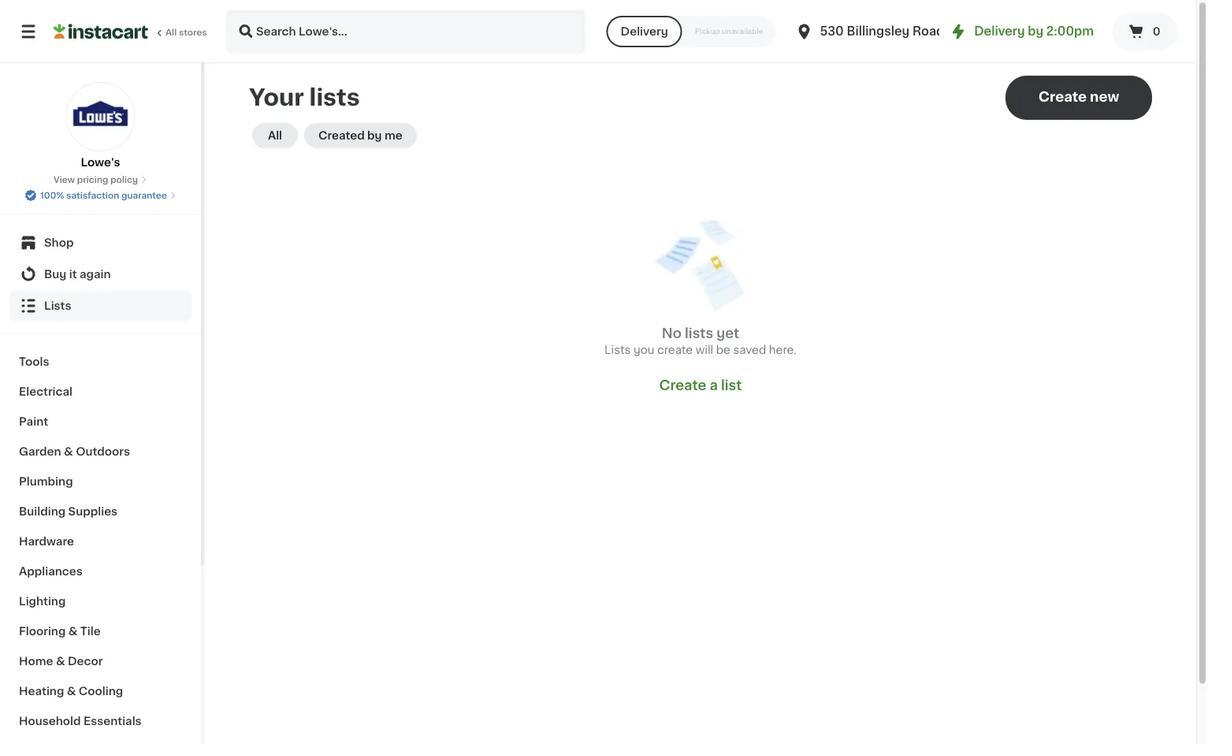 Task type: describe. For each thing, give the bounding box(es) containing it.
created by me button
[[304, 123, 417, 148]]

buy
[[44, 269, 67, 280]]

road
[[913, 26, 944, 37]]

100% satisfaction guarantee
[[40, 191, 167, 200]]

be
[[716, 344, 731, 355]]

all stores link
[[54, 9, 208, 54]]

saved
[[733, 344, 766, 355]]

supplies
[[68, 506, 118, 517]]

list
[[721, 379, 742, 392]]

home
[[19, 656, 53, 667]]

essentials
[[84, 716, 142, 727]]

flooring & tile link
[[9, 616, 192, 646]]

no
[[662, 327, 682, 340]]

new
[[1090, 90, 1119, 104]]

stores
[[179, 28, 207, 37]]

& for home
[[56, 656, 65, 667]]

billingsley
[[847, 26, 910, 37]]

530 billingsley road button
[[795, 9, 944, 54]]

will
[[696, 344, 713, 355]]

lowe's logo image
[[66, 82, 135, 151]]

view pricing policy link
[[54, 173, 147, 186]]

by for created
[[367, 130, 382, 141]]

0 button
[[1113, 13, 1178, 50]]

garden
[[19, 446, 61, 457]]

0
[[1153, 26, 1161, 37]]

lowe's link
[[66, 82, 135, 170]]

household essentials link
[[9, 706, 192, 736]]

policy
[[110, 175, 138, 184]]

create for create new
[[1039, 90, 1087, 104]]

your lists
[[249, 86, 360, 109]]

lists link
[[9, 290, 192, 322]]

by for delivery
[[1028, 26, 1044, 37]]

it
[[69, 269, 77, 280]]

household
[[19, 716, 81, 727]]

tools
[[19, 356, 49, 367]]

household essentials
[[19, 716, 142, 727]]

heating & cooling
[[19, 686, 123, 697]]

shop
[[44, 237, 74, 248]]

instacart logo image
[[54, 22, 148, 41]]

flooring & tile
[[19, 626, 101, 637]]

garden & outdoors link
[[9, 437, 192, 467]]

all stores
[[166, 28, 207, 37]]

delivery by 2:00pm
[[974, 26, 1094, 37]]

garden & outdoors
[[19, 446, 130, 457]]

buy it again link
[[9, 259, 192, 290]]

heating & cooling link
[[9, 676, 192, 706]]

hardware link
[[9, 526, 192, 556]]

delivery button
[[607, 16, 682, 47]]

appliances link
[[9, 556, 192, 586]]

view pricing policy
[[54, 175, 138, 184]]

electrical link
[[9, 377, 192, 407]]

lists for no
[[685, 327, 713, 340]]



Task type: vqa. For each thing, say whether or not it's contained in the screenshot.
Home & Decor link
yes



Task type: locate. For each thing, give the bounding box(es) containing it.
no lists yet lists you create will be saved here.
[[605, 327, 797, 355]]

plumbing link
[[9, 467, 192, 497]]

530 billingsley road
[[820, 26, 944, 37]]

you
[[634, 344, 655, 355]]

0 vertical spatial lists
[[309, 86, 360, 109]]

1 horizontal spatial create
[[1039, 90, 1087, 104]]

create new
[[1039, 90, 1119, 104]]

& right the garden
[[64, 446, 73, 457]]

heating
[[19, 686, 64, 697]]

0 horizontal spatial delivery
[[621, 26, 668, 37]]

1 vertical spatial create
[[659, 379, 706, 392]]

your
[[249, 86, 304, 109]]

all for all stores
[[166, 28, 177, 37]]

0 horizontal spatial create
[[659, 379, 706, 392]]

& left the 'cooling'
[[67, 686, 76, 697]]

all down your
[[268, 130, 282, 141]]

lists inside no lists yet lists you create will be saved here.
[[685, 327, 713, 340]]

& for garden
[[64, 446, 73, 457]]

1 horizontal spatial lists
[[605, 344, 631, 355]]

delivery inside button
[[621, 26, 668, 37]]

building supplies link
[[9, 497, 192, 526]]

Search field
[[227, 11, 584, 52]]

1 horizontal spatial delivery
[[974, 26, 1025, 37]]

lists up created
[[309, 86, 360, 109]]

all button
[[252, 123, 298, 148]]

yet
[[717, 327, 739, 340]]

delivery for delivery by 2:00pm
[[974, 26, 1025, 37]]

delivery
[[974, 26, 1025, 37], [621, 26, 668, 37]]

delivery by 2:00pm link
[[949, 22, 1094, 41]]

outdoors
[[76, 446, 130, 457]]

0 horizontal spatial lists
[[309, 86, 360, 109]]

create inside "button"
[[1039, 90, 1087, 104]]

electrical
[[19, 386, 72, 397]]

0 vertical spatial by
[[1028, 26, 1044, 37]]

again
[[80, 269, 111, 280]]

all inside button
[[268, 130, 282, 141]]

paint
[[19, 416, 48, 427]]

100% satisfaction guarantee button
[[25, 186, 176, 202]]

lists inside no lists yet lists you create will be saved here.
[[605, 344, 631, 355]]

all left stores
[[166, 28, 177, 37]]

0 horizontal spatial lists
[[44, 300, 71, 311]]

created by me
[[318, 130, 403, 141]]

0 vertical spatial all
[[166, 28, 177, 37]]

create left 'a'
[[659, 379, 706, 392]]

plumbing
[[19, 476, 73, 487]]

0 vertical spatial lists
[[44, 300, 71, 311]]

satisfaction
[[66, 191, 119, 200]]

100%
[[40, 191, 64, 200]]

here.
[[769, 344, 797, 355]]

all
[[166, 28, 177, 37], [268, 130, 282, 141]]

pricing
[[77, 175, 108, 184]]

1 horizontal spatial lists
[[685, 327, 713, 340]]

by left 2:00pm
[[1028, 26, 1044, 37]]

0 horizontal spatial by
[[367, 130, 382, 141]]

lists up will
[[685, 327, 713, 340]]

1 vertical spatial lists
[[605, 344, 631, 355]]

decor
[[68, 656, 103, 667]]

1 vertical spatial all
[[268, 130, 282, 141]]

lists for your
[[309, 86, 360, 109]]

None search field
[[225, 9, 586, 54]]

created
[[318, 130, 365, 141]]

0 horizontal spatial all
[[166, 28, 177, 37]]

create new button
[[1006, 76, 1152, 120]]

& for flooring
[[68, 626, 78, 637]]

1 horizontal spatial by
[[1028, 26, 1044, 37]]

a
[[710, 379, 718, 392]]

cooling
[[79, 686, 123, 697]]

2:00pm
[[1046, 26, 1094, 37]]

lighting link
[[9, 586, 192, 616]]

home & decor link
[[9, 646, 192, 676]]

tools link
[[9, 347, 192, 377]]

1 horizontal spatial all
[[268, 130, 282, 141]]

lists
[[309, 86, 360, 109], [685, 327, 713, 340]]

tile
[[80, 626, 101, 637]]

home & decor
[[19, 656, 103, 667]]

appliances
[[19, 566, 82, 577]]

service type group
[[607, 16, 776, 47]]

0 vertical spatial create
[[1039, 90, 1087, 104]]

& for heating
[[67, 686, 76, 697]]

lists down "buy"
[[44, 300, 71, 311]]

hardware
[[19, 536, 74, 547]]

& right home
[[56, 656, 65, 667]]

create
[[657, 344, 693, 355]]

by
[[1028, 26, 1044, 37], [367, 130, 382, 141]]

building supplies
[[19, 506, 118, 517]]

me
[[385, 130, 403, 141]]

guarantee
[[121, 191, 167, 200]]

by inside button
[[367, 130, 382, 141]]

all for all
[[268, 130, 282, 141]]

create left new
[[1039, 90, 1087, 104]]

lists left you
[[605, 344, 631, 355]]

530
[[820, 26, 844, 37]]

create a list
[[659, 379, 742, 392]]

&
[[64, 446, 73, 457], [68, 626, 78, 637], [56, 656, 65, 667], [67, 686, 76, 697]]

create
[[1039, 90, 1087, 104], [659, 379, 706, 392]]

shop link
[[9, 227, 192, 259]]

lowe's
[[81, 157, 120, 168]]

buy it again
[[44, 269, 111, 280]]

building
[[19, 506, 66, 517]]

by left the me
[[367, 130, 382, 141]]

1 vertical spatial lists
[[685, 327, 713, 340]]

create for create a list
[[659, 379, 706, 392]]

create a list link
[[659, 377, 742, 394]]

paint link
[[9, 407, 192, 437]]

lighting
[[19, 596, 66, 607]]

flooring
[[19, 626, 66, 637]]

1 vertical spatial by
[[367, 130, 382, 141]]

view
[[54, 175, 75, 184]]

delivery for delivery
[[621, 26, 668, 37]]

lists
[[44, 300, 71, 311], [605, 344, 631, 355]]

& left tile
[[68, 626, 78, 637]]



